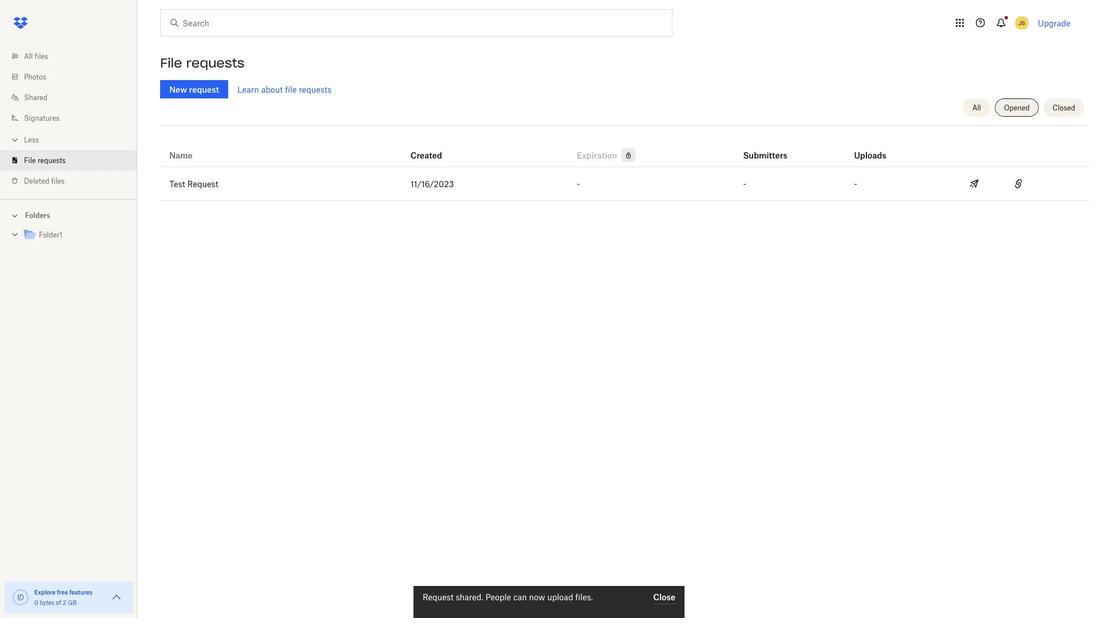 Task type: locate. For each thing, give the bounding box(es) containing it.
explore
[[34, 589, 56, 596]]

list containing all files
[[0, 39, 137, 199]]

1 horizontal spatial all
[[973, 103, 982, 112]]

new
[[169, 84, 187, 94]]

opened
[[1005, 103, 1031, 112]]

deleted files link
[[9, 171, 137, 191]]

opened button
[[996, 98, 1040, 117]]

1 column header from the left
[[744, 135, 790, 162]]

0 horizontal spatial column header
[[744, 135, 790, 162]]

all up photos
[[24, 52, 33, 60]]

0 horizontal spatial -
[[577, 179, 580, 189]]

11/16/2023
[[411, 179, 454, 189]]

table
[[160, 130, 1090, 201]]

0 vertical spatial requests
[[186, 55, 245, 71]]

0 vertical spatial all
[[24, 52, 33, 60]]

1 horizontal spatial file requests
[[160, 55, 245, 71]]

0 vertical spatial files
[[35, 52, 48, 60]]

files up photos
[[35, 52, 48, 60]]

0
[[34, 599, 38, 606]]

test request
[[169, 179, 218, 189]]

files right deleted
[[51, 177, 65, 185]]

1 - from the left
[[577, 179, 580, 189]]

list
[[0, 39, 137, 199]]

requests
[[186, 55, 245, 71], [299, 84, 332, 94], [38, 156, 66, 165]]

requests up request at the left of the page
[[186, 55, 245, 71]]

request left "shared."
[[423, 592, 454, 602]]

1 vertical spatial all
[[973, 103, 982, 112]]

file requests up request at the left of the page
[[160, 55, 245, 71]]

upgrade
[[1039, 18, 1071, 28]]

dropbox image
[[9, 11, 32, 34]]

row
[[160, 130, 1090, 167], [160, 167, 1090, 201]]

file requests up deleted files
[[24, 156, 66, 165]]

file requests list item
[[0, 150, 137, 171]]

1 vertical spatial file
[[24, 156, 36, 165]]

all
[[24, 52, 33, 60], [973, 103, 982, 112]]

2 vertical spatial requests
[[38, 156, 66, 165]]

new request button
[[160, 80, 228, 98]]

less image
[[9, 134, 21, 146]]

2 horizontal spatial -
[[855, 179, 858, 189]]

2 row from the top
[[160, 167, 1090, 201]]

all button
[[964, 98, 991, 117]]

1 horizontal spatial files
[[51, 177, 65, 185]]

signatures
[[24, 114, 60, 122]]

-
[[577, 179, 580, 189], [744, 179, 747, 189], [855, 179, 858, 189]]

deleted files
[[24, 177, 65, 185]]

request right test
[[187, 179, 218, 189]]

column header
[[744, 135, 790, 162], [855, 135, 901, 162]]

new request
[[169, 84, 219, 94]]

alert
[[414, 586, 685, 618]]

request shared. people can now upload files.
[[423, 592, 593, 602]]

upload
[[548, 592, 574, 602]]

all for all files
[[24, 52, 33, 60]]

requests up deleted files
[[38, 156, 66, 165]]

files for deleted files
[[51, 177, 65, 185]]

2 - from the left
[[744, 179, 747, 189]]

Search in folder "Dropbox" text field
[[183, 17, 649, 29]]

request
[[187, 179, 218, 189], [423, 592, 454, 602]]

2 horizontal spatial requests
[[299, 84, 332, 94]]

photos
[[24, 72, 46, 81]]

0 vertical spatial request
[[187, 179, 218, 189]]

cell
[[1045, 167, 1090, 200]]

created
[[411, 150, 442, 160]]

file requests
[[160, 55, 245, 71], [24, 156, 66, 165]]

row containing name
[[160, 130, 1090, 167]]

file down less
[[24, 156, 36, 165]]

folder1
[[39, 231, 62, 239]]

0 horizontal spatial all
[[24, 52, 33, 60]]

quota usage element
[[11, 588, 30, 607]]

0 horizontal spatial file
[[24, 156, 36, 165]]

shared link
[[9, 87, 137, 108]]

test
[[169, 179, 185, 189]]

1 horizontal spatial -
[[744, 179, 747, 189]]

1 vertical spatial files
[[51, 177, 65, 185]]

all left opened
[[973, 103, 982, 112]]

explore free features 0 bytes of 2 gb
[[34, 589, 93, 606]]

pro trial element
[[618, 148, 636, 162]]

1 horizontal spatial column header
[[855, 135, 901, 162]]

file up new
[[160, 55, 182, 71]]

1 vertical spatial file requests
[[24, 156, 66, 165]]

requests right file
[[299, 84, 332, 94]]

0 horizontal spatial files
[[35, 52, 48, 60]]

closed button
[[1044, 98, 1085, 117]]

file
[[160, 55, 182, 71], [24, 156, 36, 165]]

files
[[35, 52, 48, 60], [51, 177, 65, 185]]

table containing name
[[160, 130, 1090, 201]]

shared.
[[456, 592, 484, 602]]

0 vertical spatial file
[[160, 55, 182, 71]]

1 horizontal spatial request
[[423, 592, 454, 602]]

upgrade link
[[1039, 18, 1071, 28]]

file inside "list item"
[[24, 156, 36, 165]]

files.
[[576, 592, 593, 602]]

0 horizontal spatial requests
[[38, 156, 66, 165]]

all inside list
[[24, 52, 33, 60]]

1 horizontal spatial file
[[160, 55, 182, 71]]

0 horizontal spatial file requests
[[24, 156, 66, 165]]

created button
[[411, 148, 442, 162]]

now
[[529, 592, 545, 602]]

1 horizontal spatial requests
[[186, 55, 245, 71]]

can
[[514, 592, 527, 602]]

1 row from the top
[[160, 130, 1090, 167]]

all inside button
[[973, 103, 982, 112]]



Task type: vqa. For each thing, say whether or not it's contained in the screenshot.
have to the top
no



Task type: describe. For each thing, give the bounding box(es) containing it.
row containing test request
[[160, 167, 1090, 201]]

file requests inside "list item"
[[24, 156, 66, 165]]

send email image
[[968, 177, 982, 191]]

deleted
[[24, 177, 49, 185]]

folders
[[25, 211, 50, 220]]

1 vertical spatial request
[[423, 592, 454, 602]]

3 - from the left
[[855, 179, 858, 189]]

photos link
[[9, 66, 137, 87]]

bytes
[[40, 599, 54, 606]]

file
[[285, 84, 297, 94]]

all for all
[[973, 103, 982, 112]]

alert containing request shared. people can now upload files.
[[414, 586, 685, 618]]

folders button
[[0, 207, 137, 224]]

2 column header from the left
[[855, 135, 901, 162]]

requests inside the file requests link
[[38, 156, 66, 165]]

features
[[70, 589, 93, 596]]

about
[[261, 84, 283, 94]]

2
[[63, 599, 66, 606]]

learn about file requests link
[[238, 84, 332, 94]]

all files link
[[9, 46, 137, 66]]

request
[[189, 84, 219, 94]]

folder1 link
[[23, 228, 128, 243]]

close
[[654, 592, 676, 602]]

signatures link
[[9, 108, 137, 128]]

free
[[57, 589, 68, 596]]

copy link image
[[1012, 177, 1026, 191]]

row inside table
[[160, 130, 1090, 167]]

people
[[486, 592, 511, 602]]

less
[[24, 135, 39, 144]]

closed
[[1053, 103, 1076, 112]]

files for all files
[[35, 52, 48, 60]]

name
[[169, 150, 193, 160]]

js
[[1019, 19, 1026, 26]]

close button
[[654, 591, 676, 604]]

js button
[[1013, 14, 1032, 32]]

shared
[[24, 93, 48, 102]]

all files
[[24, 52, 48, 60]]

learn about file requests
[[238, 84, 332, 94]]

gb
[[68, 599, 77, 606]]

1 vertical spatial requests
[[299, 84, 332, 94]]

file requests link
[[9, 150, 137, 171]]

learn
[[238, 84, 259, 94]]

0 horizontal spatial request
[[187, 179, 218, 189]]

0 vertical spatial file requests
[[160, 55, 245, 71]]

of
[[56, 599, 61, 606]]



